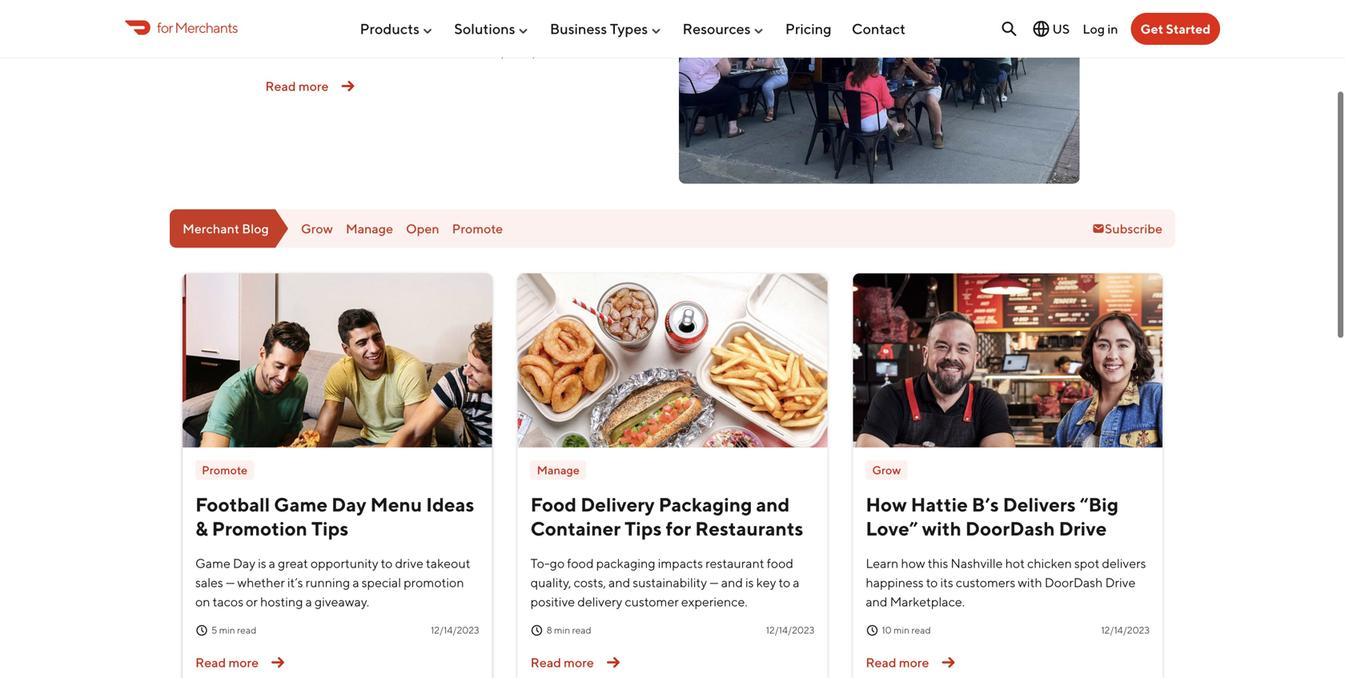 Task type: describe. For each thing, give the bounding box(es) containing it.
go
[[550, 556, 565, 571]]

us
[[1053, 21, 1070, 36]]

business
[[550, 20, 607, 37]]

mx blog - success story - hattie b's hero image
[[853, 274, 1163, 448]]

this
[[928, 556, 948, 571]]

giveaway.
[[315, 594, 369, 609]]

and down packaging
[[609, 575, 630, 590]]

1 vertical spatial promote link
[[195, 460, 254, 480]]

1 vertical spatial manage link
[[531, 460, 586, 480]]

drive inside learn how this nashville hot chicken spot delivers happiness to its customers with doordash drive and marketplace.
[[1105, 575, 1136, 590]]

quality,
[[531, 575, 571, 590]]

time line image for &
[[195, 624, 208, 637]]

learn for learn how this nashville hot chicken spot delivers happiness to its customers with doordash drive and marketplace.
[[866, 556, 899, 571]]

delivers
[[1102, 556, 1146, 571]]

read for how hattie b's delivers "big love" with doordash drive
[[866, 655, 897, 670]]

hattie
[[911, 493, 968, 516]]

to inside game day is a great opportunity to drive takeout sales — whether it's running a special promotion on tacos or hosting a giveaway.
[[381, 556, 393, 571]]

happiness
[[866, 575, 924, 590]]

a inside to-go food packaging impacts restaurant food quality, costs, and sustainability — and is key to a positive delivery customer experience.
[[793, 575, 800, 590]]

game day is a great opportunity to drive takeout sales — whether it's running a special promotion on tacos or hosting a giveaway.
[[195, 556, 470, 609]]

experience.
[[681, 594, 748, 609]]

positive
[[531, 594, 575, 609]]

day inside game day is a great opportunity to drive takeout sales — whether it's running a special promotion on tacos or hosting a giveaway.
[[233, 556, 255, 571]]

to-go food packaging impacts restaurant food quality, costs, and sustainability — and is key to a positive delivery customer experience.
[[531, 556, 800, 609]]

min for food delivery packaging and container tips for restaurants
[[554, 625, 570, 636]]

globe line image
[[1032, 19, 1051, 38]]

types
[[610, 20, 648, 37]]

to inside learn how water st. cafe builds trust and transparency with drivers, known as dashers, to make deliveries and pickups a breeze.
[[372, 43, 384, 58]]

and inside food delivery packaging and container tips for restaurants
[[756, 493, 790, 516]]

st.
[[365, 24, 380, 39]]

football
[[195, 493, 270, 516]]

customers
[[956, 575, 1016, 590]]

read for &
[[237, 625, 256, 636]]

delivers
[[1003, 493, 1076, 516]]

sales
[[195, 575, 223, 590]]

exterior of water st. cafe image
[[679, 0, 1080, 184]]

cafe
[[382, 24, 410, 39]]

10 min read
[[882, 625, 931, 636]]

a inside learn how water st. cafe builds trust and transparency with drivers, known as dashers, to make deliveries and pickups a breeze.
[[548, 43, 554, 58]]

email icon image
[[1092, 222, 1105, 235]]

arrow right image for for
[[600, 650, 626, 675]]

merchant blog link
[[170, 209, 288, 248]]

contact
[[852, 20, 906, 37]]

takeout
[[426, 556, 470, 571]]

packaging
[[659, 493, 752, 516]]

costs,
[[574, 575, 606, 590]]

breeze.
[[557, 43, 599, 58]]

builds
[[412, 24, 446, 39]]

how hattie b's delivers "big love" with doordash drive
[[866, 493, 1119, 540]]

promotion
[[404, 575, 464, 590]]

arrow right image
[[335, 73, 361, 99]]

read more for food delivery packaging and container tips for restaurants
[[531, 655, 594, 670]]

how for water
[[301, 24, 325, 39]]

food delivery packaging and container tips for restaurants
[[531, 493, 804, 540]]

for merchants
[[157, 19, 238, 36]]

time line image for love"
[[866, 624, 879, 637]]

log
[[1083, 21, 1105, 36]]

merchants
[[175, 19, 238, 36]]

products
[[360, 20, 420, 37]]

learn how water st. cafe builds trust and transparency with drivers, known as dashers, to make deliveries and pickups a breeze.
[[265, 24, 647, 58]]

drivers,
[[606, 24, 647, 39]]

read for football game day menu ideas & promotion tips
[[195, 655, 226, 670]]

more left arrow right icon
[[299, 78, 329, 94]]

manage for the bottom manage 'link'
[[537, 463, 580, 477]]

football game day menu ideas & promotion tips
[[195, 493, 474, 540]]

manage for topmost manage 'link'
[[346, 221, 393, 236]]

0 horizontal spatial grow
[[301, 221, 333, 236]]

and right —
[[721, 575, 743, 590]]

its
[[940, 575, 954, 590]]

merchant blog
[[183, 221, 269, 236]]

with inside learn how water st. cafe builds trust and transparency with drivers, known as dashers, to make deliveries and pickups a breeze.
[[579, 24, 604, 39]]

a left great
[[269, 556, 275, 571]]

learn for learn how water st. cafe builds trust and transparency with drivers, known as dashers, to make deliveries and pickups a breeze.
[[265, 24, 298, 39]]

blog
[[242, 221, 269, 236]]

key
[[756, 575, 776, 590]]

container
[[531, 517, 621, 540]]

is inside to-go food packaging impacts restaurant food quality, costs, and sustainability — and is key to a positive delivery customer experience.
[[746, 575, 754, 590]]

marketplace.
[[890, 594, 965, 609]]

game inside game day is a great opportunity to drive takeout sales — whether it's running a special promotion on tacos or hosting a giveaway.
[[195, 556, 231, 571]]

12/14/2023 for football game day menu ideas & promotion tips
[[431, 625, 479, 636]]

read for tips
[[572, 625, 592, 636]]

get started
[[1141, 21, 1211, 36]]

min for how hattie b's delivers "big love" with doordash drive
[[894, 625, 910, 636]]

read more for how hattie b's delivers "big love" with doordash drive
[[866, 655, 929, 670]]

trust
[[449, 24, 475, 39]]

for merchants link
[[125, 17, 238, 38]]

business types
[[550, 20, 648, 37]]

food
[[531, 493, 577, 516]]

8
[[547, 625, 552, 636]]

open link
[[406, 221, 439, 236]]

promote for top promote link
[[452, 221, 503, 236]]

sustainability
[[633, 575, 707, 590]]

spot
[[1075, 556, 1100, 571]]



Task type: locate. For each thing, give the bounding box(es) containing it.
pricing
[[785, 20, 832, 37]]

a
[[548, 43, 554, 58], [269, 556, 275, 571], [353, 575, 359, 590], [793, 575, 800, 590], [306, 594, 312, 609]]

0 horizontal spatial arrow right image
[[265, 650, 291, 675]]

read more
[[265, 78, 329, 94], [195, 655, 259, 670], [531, 655, 594, 670], [866, 655, 929, 670]]

a down "running"
[[306, 594, 312, 609]]

dashers,
[[321, 43, 370, 58]]

and down the solutions
[[477, 43, 499, 58]]

for inside food delivery packaging and container tips for restaurants
[[666, 517, 691, 540]]

1 vertical spatial grow link
[[866, 460, 908, 480]]

10
[[882, 625, 892, 636]]

1 read from the left
[[237, 625, 256, 636]]

how inside learn how water st. cafe builds trust and transparency with drivers, known as dashers, to make deliveries and pickups a breeze.
[[301, 24, 325, 39]]

0 vertical spatial drive
[[1059, 517, 1107, 540]]

hot
[[1005, 556, 1025, 571]]

log in
[[1083, 21, 1118, 36]]

3 arrow right image from the left
[[936, 650, 961, 675]]

merchant
[[183, 221, 239, 236]]

manage link up food at the bottom of the page
[[531, 460, 586, 480]]

min right 10
[[894, 625, 910, 636]]

0 horizontal spatial time line image
[[195, 624, 208, 637]]

1 vertical spatial how
[[901, 556, 925, 571]]

read down "marketplace."
[[912, 625, 931, 636]]

grow
[[301, 221, 333, 236], [872, 463, 901, 477]]

b's
[[972, 493, 999, 516]]

8 min read
[[547, 625, 592, 636]]

0 vertical spatial is
[[258, 556, 266, 571]]

opportunity
[[311, 556, 378, 571]]

1 vertical spatial is
[[746, 575, 754, 590]]

running
[[306, 575, 350, 590]]

open
[[406, 221, 439, 236]]

how
[[866, 493, 907, 516]]

read down known
[[265, 78, 296, 94]]

is left the key
[[746, 575, 754, 590]]

12/14/2023 down delivers at the right of page
[[1101, 625, 1150, 636]]

hosting
[[260, 594, 303, 609]]

5 min read
[[211, 625, 256, 636]]

manage left open in the top of the page
[[346, 221, 393, 236]]

0 vertical spatial how
[[301, 24, 325, 39]]

1 horizontal spatial food
[[767, 556, 794, 571]]

2 read from the left
[[572, 625, 592, 636]]

to left its
[[926, 575, 938, 590]]

1 vertical spatial learn
[[866, 556, 899, 571]]

1 horizontal spatial arrow right image
[[600, 650, 626, 675]]

food
[[567, 556, 594, 571], [767, 556, 794, 571]]

promote link right open in the top of the page
[[452, 221, 503, 236]]

0 vertical spatial grow
[[301, 221, 333, 236]]

to-
[[531, 556, 550, 571]]

2 arrow right image from the left
[[600, 650, 626, 675]]

with
[[579, 24, 604, 39], [922, 517, 962, 540], [1018, 575, 1042, 590]]

with down hot
[[1018, 575, 1042, 590]]

how for this
[[901, 556, 925, 571]]

day left menu
[[332, 493, 366, 516]]

game up promotion
[[274, 493, 328, 516]]

drive down "big
[[1059, 517, 1107, 540]]

grow link up how
[[866, 460, 908, 480]]

to inside learn how this nashville hot chicken spot delivers happiness to its customers with doordash drive and marketplace.
[[926, 575, 938, 590]]

is inside game day is a great opportunity to drive takeout sales — whether it's running a special promotion on tacos or hosting a giveaway.
[[258, 556, 266, 571]]

3 read from the left
[[912, 625, 931, 636]]

2 horizontal spatial read
[[912, 625, 931, 636]]

2 horizontal spatial min
[[894, 625, 910, 636]]

0 vertical spatial for
[[157, 19, 173, 36]]

how
[[301, 24, 325, 39], [901, 556, 925, 571]]

1 horizontal spatial is
[[746, 575, 754, 590]]

2 vertical spatial with
[[1018, 575, 1042, 590]]

1 horizontal spatial day
[[332, 493, 366, 516]]

1 vertical spatial day
[[233, 556, 255, 571]]

nashville
[[951, 556, 1003, 571]]

1 horizontal spatial read
[[572, 625, 592, 636]]

— whether
[[226, 575, 285, 590]]

2 horizontal spatial 12/14/2023
[[1101, 625, 1150, 636]]

love"
[[866, 517, 918, 540]]

how left this
[[901, 556, 925, 571]]

0 vertical spatial doordash
[[966, 517, 1055, 540]]

day inside "football game day menu ideas & promotion tips"
[[332, 493, 366, 516]]

1 vertical spatial manage
[[537, 463, 580, 477]]

log in link
[[1083, 21, 1118, 36]]

2 horizontal spatial with
[[1018, 575, 1042, 590]]

2 tips from the left
[[625, 517, 662, 540]]

get
[[1141, 21, 1164, 36]]

1 tips from the left
[[311, 517, 349, 540]]

solutions link
[[454, 14, 530, 44]]

products link
[[360, 14, 434, 44]]

0 horizontal spatial grow link
[[301, 221, 333, 236]]

1 vertical spatial drive
[[1105, 575, 1136, 590]]

to
[[372, 43, 384, 58], [381, 556, 393, 571], [779, 575, 791, 590], [926, 575, 938, 590]]

1 vertical spatial grow
[[872, 463, 901, 477]]

5
[[211, 625, 217, 636]]

delivery
[[578, 594, 622, 609]]

promote up football
[[202, 463, 248, 477]]

read more down 5 min read
[[195, 655, 259, 670]]

time line image left 5
[[195, 624, 208, 637]]

business types link
[[550, 14, 662, 44]]

a right the key
[[793, 575, 800, 590]]

tips inside "football game day menu ideas & promotion tips"
[[311, 517, 349, 540]]

arrow right image for with
[[936, 650, 961, 675]]

restaurants
[[695, 517, 804, 540]]

arrow right image down "marketplace."
[[936, 650, 961, 675]]

grow link
[[301, 221, 333, 236], [866, 460, 908, 480]]

chicken
[[1027, 556, 1072, 571]]

drive down delivers at the right of page
[[1105, 575, 1136, 590]]

0 vertical spatial learn
[[265, 24, 298, 39]]

0 horizontal spatial with
[[579, 24, 604, 39]]

1 vertical spatial game
[[195, 556, 231, 571]]

resources
[[683, 20, 751, 37]]

12/14/2023 for food delivery packaging and container tips for restaurants
[[766, 625, 815, 636]]

tips down delivery
[[625, 517, 662, 540]]

mx blog (us/ca/au/nz) - food delivery packaging and container tips for restaurants - assortment of foods image
[[518, 274, 827, 448]]

time line image
[[531, 624, 543, 637]]

1 horizontal spatial tips
[[625, 517, 662, 540]]

deliveries
[[420, 43, 474, 58]]

1 horizontal spatial grow link
[[866, 460, 908, 480]]

manage link left open in the top of the page
[[346, 221, 393, 236]]

delivery
[[581, 493, 655, 516]]

promote for the bottom promote link
[[202, 463, 248, 477]]

manage inside 'link'
[[537, 463, 580, 477]]

transparency
[[502, 24, 577, 39]]

0 horizontal spatial for
[[157, 19, 173, 36]]

1 min from the left
[[219, 625, 235, 636]]

doordash inside learn how this nashville hot chicken spot delivers happiness to its customers with doordash drive and marketplace.
[[1045, 575, 1103, 590]]

grow link right blog
[[301, 221, 333, 236]]

for up impacts
[[666, 517, 691, 540]]

1 horizontal spatial grow
[[872, 463, 901, 477]]

learn up happiness
[[866, 556, 899, 571]]

2 horizontal spatial arrow right image
[[936, 650, 961, 675]]

promote link
[[452, 221, 503, 236], [195, 460, 254, 480]]

is up '— whether'
[[258, 556, 266, 571]]

learn inside learn how water st. cafe builds trust and transparency with drivers, known as dashers, to make deliveries and pickups a breeze.
[[265, 24, 298, 39]]

0 vertical spatial with
[[579, 24, 604, 39]]

and inside learn how this nashville hot chicken spot delivers happiness to its customers with doordash drive and marketplace.
[[866, 594, 888, 609]]

12/14/2023 down promotion
[[431, 625, 479, 636]]

0 horizontal spatial tips
[[311, 517, 349, 540]]

0 vertical spatial manage link
[[346, 221, 393, 236]]

0 vertical spatial promote link
[[452, 221, 503, 236]]

and down happiness
[[866, 594, 888, 609]]

to down st.
[[372, 43, 384, 58]]

game up sales
[[195, 556, 231, 571]]

0 horizontal spatial how
[[301, 24, 325, 39]]

1 horizontal spatial manage
[[537, 463, 580, 477]]

drive
[[1059, 517, 1107, 540], [1105, 575, 1136, 590]]

0 horizontal spatial promote link
[[195, 460, 254, 480]]

doordash down spot
[[1045, 575, 1103, 590]]

pricing link
[[785, 14, 832, 44]]

promote link up football
[[195, 460, 254, 480]]

grow up how
[[872, 463, 901, 477]]

0 horizontal spatial promote
[[202, 463, 248, 477]]

arrow right image for promotion
[[265, 650, 291, 675]]

read down 5
[[195, 655, 226, 670]]

min right 5
[[219, 625, 235, 636]]

drive inside how hattie b's delivers "big love" with doordash drive
[[1059, 517, 1107, 540]]

1 horizontal spatial promote
[[452, 221, 503, 236]]

12/14/2023 for how hattie b's delivers "big love" with doordash drive
[[1101, 625, 1150, 636]]

0 horizontal spatial manage
[[346, 221, 393, 236]]

more for food delivery packaging and container tips for restaurants
[[564, 655, 594, 670]]

water
[[327, 24, 363, 39]]

min
[[219, 625, 235, 636], [554, 625, 570, 636], [894, 625, 910, 636]]

restaurant
[[706, 556, 764, 571]]

0 vertical spatial manage
[[346, 221, 393, 236]]

2 food from the left
[[767, 556, 794, 571]]

and up restaurants
[[756, 493, 790, 516]]

—
[[710, 575, 719, 590]]

1 vertical spatial with
[[922, 517, 962, 540]]

ideas
[[426, 493, 474, 516]]

how up as
[[301, 24, 325, 39]]

0 vertical spatial promote
[[452, 221, 503, 236]]

drive
[[395, 556, 424, 571]]

1 food from the left
[[567, 556, 594, 571]]

grow right blog
[[301, 221, 333, 236]]

3 12/14/2023 from the left
[[1101, 625, 1150, 636]]

1 horizontal spatial for
[[666, 517, 691, 540]]

2 time line image from the left
[[866, 624, 879, 637]]

0 horizontal spatial food
[[567, 556, 594, 571]]

0 vertical spatial game
[[274, 493, 328, 516]]

arrow right image down delivery
[[600, 650, 626, 675]]

read for love"
[[912, 625, 931, 636]]

and
[[478, 24, 500, 39], [477, 43, 499, 58], [756, 493, 790, 516], [609, 575, 630, 590], [721, 575, 743, 590], [866, 594, 888, 609]]

contact link
[[852, 14, 906, 44]]

1 horizontal spatial how
[[901, 556, 925, 571]]

time line image
[[195, 624, 208, 637], [866, 624, 879, 637]]

0 horizontal spatial manage link
[[346, 221, 393, 236]]

doordash inside how hattie b's delivers "big love" with doordash drive
[[966, 517, 1055, 540]]

learn how this nashville hot chicken spot delivers happiness to its customers with doordash drive and marketplace.
[[866, 556, 1146, 609]]

tips up "opportunity"
[[311, 517, 349, 540]]

to inside to-go food packaging impacts restaurant food quality, costs, and sustainability — and is key to a positive delivery customer experience.
[[779, 575, 791, 590]]

with down hattie
[[922, 517, 962, 540]]

manage link
[[346, 221, 393, 236], [531, 460, 586, 480]]

with inside learn how this nashville hot chicken spot delivers happiness to its customers with doordash drive and marketplace.
[[1018, 575, 1042, 590]]

packaging
[[596, 556, 656, 571]]

arrow right image
[[265, 650, 291, 675], [600, 650, 626, 675], [936, 650, 961, 675]]

&
[[195, 517, 208, 540]]

game inside "football game day menu ideas & promotion tips"
[[274, 493, 328, 516]]

1 12/14/2023 from the left
[[431, 625, 479, 636]]

special
[[362, 575, 401, 590]]

1 horizontal spatial min
[[554, 625, 570, 636]]

subscribe
[[1105, 221, 1163, 236]]

food up the costs,
[[567, 556, 594, 571]]

learn inside learn how this nashville hot chicken spot delivers happiness to its customers with doordash drive and marketplace.
[[866, 556, 899, 571]]

manage up food at the bottom of the page
[[537, 463, 580, 477]]

read more down 10 min read
[[866, 655, 929, 670]]

1 arrow right image from the left
[[265, 650, 291, 675]]

time line image left 10
[[866, 624, 879, 637]]

it's
[[287, 575, 303, 590]]

tips inside food delivery packaging and container tips for restaurants
[[625, 517, 662, 540]]

0 horizontal spatial read
[[237, 625, 256, 636]]

pickups
[[501, 43, 545, 58]]

doordash down b's
[[966, 517, 1055, 540]]

1 horizontal spatial promote link
[[452, 221, 503, 236]]

"big
[[1080, 493, 1119, 516]]

get started button
[[1131, 13, 1220, 45]]

to up special
[[381, 556, 393, 571]]

1 horizontal spatial time line image
[[866, 624, 879, 637]]

read more down "8 min read"
[[531, 655, 594, 670]]

as
[[306, 43, 318, 58]]

to right the key
[[779, 575, 791, 590]]

read more down known
[[265, 78, 329, 94]]

1 time line image from the left
[[195, 624, 208, 637]]

customer
[[625, 594, 679, 609]]

a down "opportunity"
[[353, 575, 359, 590]]

read down 10
[[866, 655, 897, 670]]

0 horizontal spatial is
[[258, 556, 266, 571]]

food up the key
[[767, 556, 794, 571]]

read down or
[[237, 625, 256, 636]]

12/14/2023 down the key
[[766, 625, 815, 636]]

0 horizontal spatial min
[[219, 625, 235, 636]]

1 horizontal spatial 12/14/2023
[[766, 625, 815, 636]]

0 horizontal spatial 12/14/2023
[[431, 625, 479, 636]]

2 min from the left
[[554, 625, 570, 636]]

for left merchants
[[157, 19, 173, 36]]

read
[[237, 625, 256, 636], [572, 625, 592, 636], [912, 625, 931, 636]]

a down transparency
[[548, 43, 554, 58]]

1 vertical spatial for
[[666, 517, 691, 540]]

solutions
[[454, 20, 515, 37]]

0 vertical spatial grow link
[[301, 221, 333, 236]]

read for food delivery packaging and container tips for restaurants
[[531, 655, 561, 670]]

0 vertical spatial day
[[332, 493, 366, 516]]

impacts
[[658, 556, 703, 571]]

learn up known
[[265, 24, 298, 39]]

more down 5 min read
[[229, 655, 259, 670]]

menu
[[370, 493, 422, 516]]

1 horizontal spatial with
[[922, 517, 962, 540]]

1 horizontal spatial learn
[[866, 556, 899, 571]]

on
[[195, 594, 210, 609]]

and right trust
[[478, 24, 500, 39]]

1 vertical spatial promote
[[202, 463, 248, 477]]

3 min from the left
[[894, 625, 910, 636]]

promote right open in the top of the page
[[452, 221, 503, 236]]

1 vertical spatial doordash
[[1045, 575, 1103, 590]]

how inside learn how this nashville hot chicken spot delivers happiness to its customers with doordash drive and marketplace.
[[901, 556, 925, 571]]

read down 8
[[531, 655, 561, 670]]

arrow right image down hosting
[[265, 650, 291, 675]]

with up breeze.
[[579, 24, 604, 39]]

more for how hattie b's delivers "big love" with doordash drive
[[899, 655, 929, 670]]

read
[[265, 78, 296, 94], [195, 655, 226, 670], [531, 655, 561, 670], [866, 655, 897, 670]]

with inside how hattie b's delivers "big love" with doordash drive
[[922, 517, 962, 540]]

make
[[386, 43, 418, 58]]

0 horizontal spatial day
[[233, 556, 255, 571]]

in
[[1108, 21, 1118, 36]]

0 horizontal spatial game
[[195, 556, 231, 571]]

read right 8
[[572, 625, 592, 636]]

more down 10 min read
[[899, 655, 929, 670]]

super bowl food image
[[183, 274, 492, 448]]

or
[[246, 594, 258, 609]]

min for football game day menu ideas & promotion tips
[[219, 625, 235, 636]]

manage
[[346, 221, 393, 236], [537, 463, 580, 477]]

0 horizontal spatial learn
[[265, 24, 298, 39]]

1 horizontal spatial manage link
[[531, 460, 586, 480]]

more
[[299, 78, 329, 94], [229, 655, 259, 670], [564, 655, 594, 670], [899, 655, 929, 670]]

min right 8
[[554, 625, 570, 636]]

2 12/14/2023 from the left
[[766, 625, 815, 636]]

read more for football game day menu ideas & promotion tips
[[195, 655, 259, 670]]

tips
[[311, 517, 349, 540], [625, 517, 662, 540]]

promote
[[452, 221, 503, 236], [202, 463, 248, 477]]

more for football game day menu ideas & promotion tips
[[229, 655, 259, 670]]

1 horizontal spatial game
[[274, 493, 328, 516]]

more down "8 min read"
[[564, 655, 594, 670]]

day up '— whether'
[[233, 556, 255, 571]]



Task type: vqa. For each thing, say whether or not it's contained in the screenshot.
the top Bank
no



